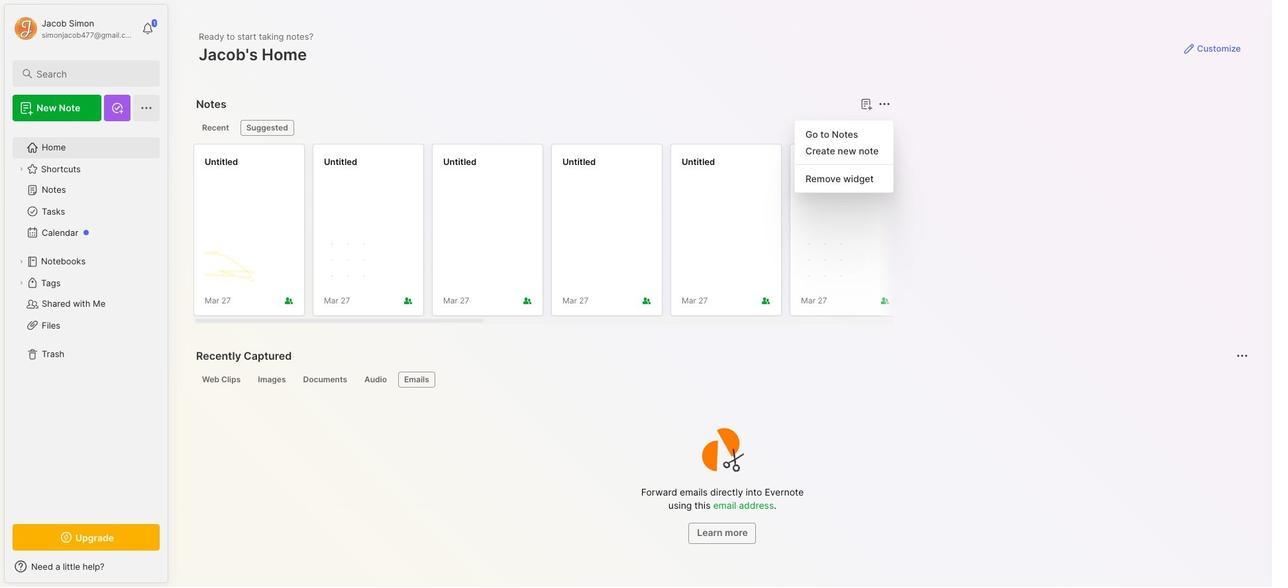 Task type: locate. For each thing, give the bounding box(es) containing it.
WHAT'S NEW field
[[5, 556, 168, 577]]

row group
[[193, 144, 1272, 324]]

0 horizontal spatial thumbnail image
[[205, 236, 255, 286]]

2 thumbnail image from the left
[[324, 236, 374, 286]]

2 horizontal spatial thumbnail image
[[801, 236, 851, 286]]

click to collapse image
[[167, 563, 177, 578]]

More actions field
[[875, 95, 894, 113]]

0 vertical spatial tab list
[[196, 120, 888, 136]]

1 thumbnail image from the left
[[205, 236, 255, 286]]

expand tags image
[[17, 279, 25, 287]]

Account field
[[13, 15, 135, 42]]

tree
[[5, 129, 168, 512]]

tree inside main 'element'
[[5, 129, 168, 512]]

main element
[[0, 0, 172, 587]]

thumbnail image
[[205, 236, 255, 286], [324, 236, 374, 286], [801, 236, 851, 286]]

tab list
[[196, 120, 888, 136], [196, 372, 1246, 388]]

dropdown list menu
[[795, 126, 893, 187]]

1 horizontal spatial thumbnail image
[[324, 236, 374, 286]]

1 vertical spatial tab list
[[196, 372, 1246, 388]]

None search field
[[36, 66, 148, 82]]

none search field inside main 'element'
[[36, 66, 148, 82]]

tab
[[196, 120, 235, 136], [240, 120, 294, 136], [196, 372, 247, 388], [252, 372, 292, 388], [297, 372, 353, 388], [358, 372, 393, 388], [398, 372, 435, 388]]

more actions image
[[876, 96, 892, 112]]



Task type: vqa. For each thing, say whether or not it's contained in the screenshot.
Settings image
no



Task type: describe. For each thing, give the bounding box(es) containing it.
3 thumbnail image from the left
[[801, 236, 851, 286]]

expand notebooks image
[[17, 258, 25, 266]]

2 tab list from the top
[[196, 372, 1246, 388]]

Search text field
[[36, 68, 148, 80]]

1 tab list from the top
[[196, 120, 888, 136]]



